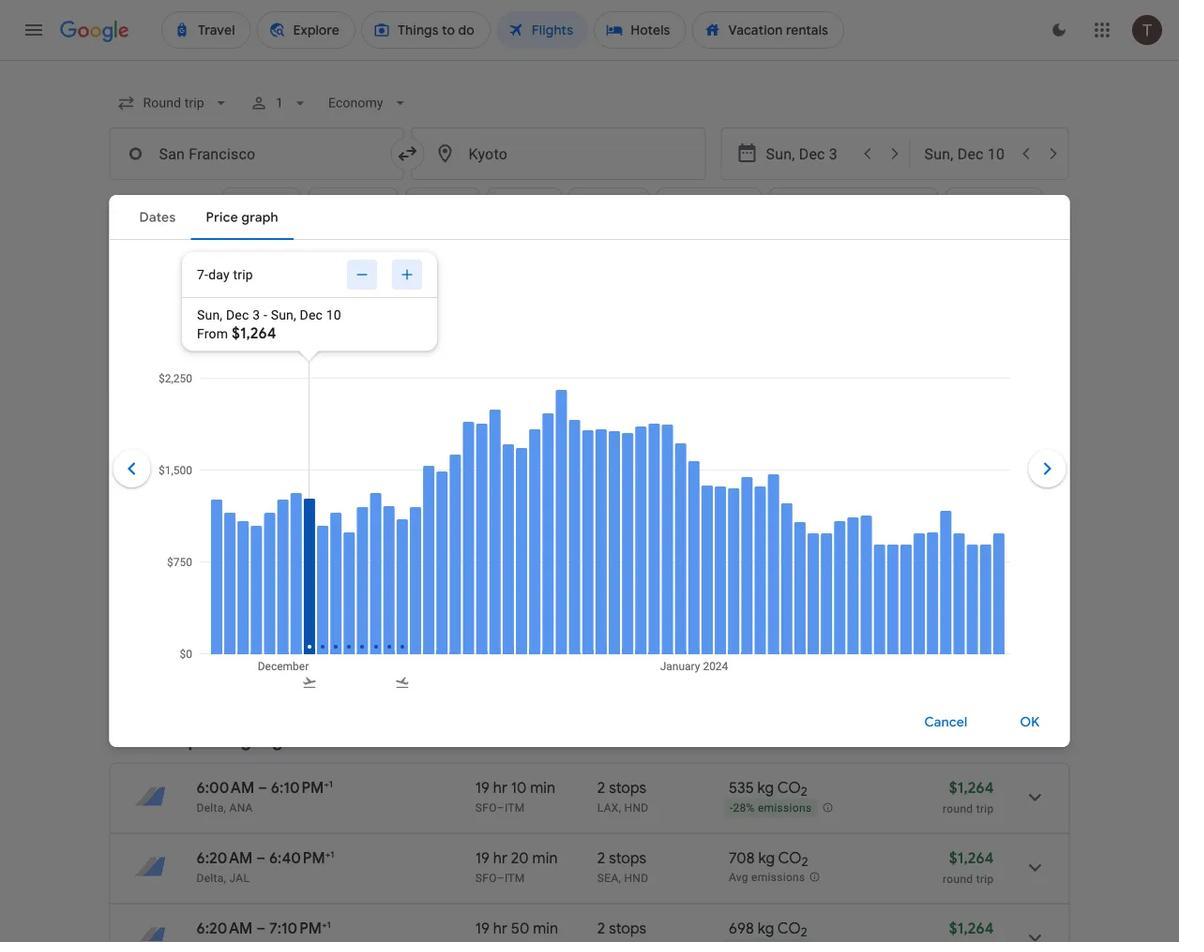Task type: describe. For each thing, give the bounding box(es) containing it.
any
[[394, 273, 418, 290]]

stops for 2 stops lax , hnd
[[609, 779, 646, 798]]

prices include required taxes + fees for 1 adult.
[[352, 355, 600, 368]]

price button
[[487, 188, 562, 218]]

all filters
[[145, 194, 200, 211]]

delta, jal
[[197, 872, 250, 885]]

535
[[729, 779, 754, 798]]

3
[[252, 307, 260, 323]]

stops for 2 stops
[[609, 919, 646, 938]]

layover (1 of 2) is a 2 hr 25 min layover at seattle-tacoma international airport in seattle. layover (2 of 2) is a 2 hr 10 min layover at haneda airport in tokyo. element
[[597, 871, 719, 886]]

2 stops lax , hnd
[[597, 779, 649, 815]]

airlines button
[[308, 188, 398, 218]]

6:00 am
[[197, 779, 254, 798]]

$1,582 round trip
[[943, 543, 994, 580]]

2 inside 2 stops lax , hnd
[[597, 779, 605, 798]]

$471
[[358, 655, 389, 674]]

stops for 2 stops sea , hnd
[[609, 849, 646, 868]]

- inside "sun, dec 3 - sun, dec 10 from $1,264"
[[263, 307, 267, 323]]

co for 708
[[778, 849, 802, 868]]

emissions down 708 kg co 2
[[751, 872, 805, 885]]

round for 959
[[943, 567, 973, 580]]

+ for 6:10 pm
[[324, 779, 329, 790]]

Arrival time: 6:40 PM on  Monday, December 4. text field
[[269, 849, 334, 868]]

 image for 14 hr 10 min
[[224, 566, 227, 579]]

+ for 7:30 am
[[331, 543, 336, 555]]

all filters button
[[109, 188, 215, 218]]

track prices
[[141, 273, 218, 290]]

low
[[313, 655, 337, 674]]

learn more about ranking image
[[324, 353, 341, 370]]

kg for 969
[[757, 473, 774, 492]]

prices
[[179, 273, 218, 290]]

min for 19 hr 10 min sfo – itm
[[530, 779, 555, 798]]

main content containing best departing flights
[[109, 264, 1070, 943]]

emissions down 535 kg co 2
[[758, 802, 812, 815]]

8:40 am
[[275, 473, 332, 492]]

min for 15 hr 20 min sfo – kix
[[533, 473, 558, 492]]

sfo for 19 hr 10 min
[[475, 802, 497, 815]]

2 vertical spatial ana
[[229, 802, 253, 815]]

$1,264 down $1,264 text box
[[949, 919, 994, 938]]

$1,264 up 1264 us dollars text field
[[949, 849, 994, 868]]

14 hr 10 min sfo – itm
[[475, 543, 556, 579]]

-28% emissions
[[730, 802, 812, 815]]

$1,582
[[950, 543, 994, 562]]

co for 959
[[777, 543, 801, 562]]

nonstop flight. element
[[597, 402, 656, 424]]

emissions button
[[657, 188, 761, 218]]

Departure time: 6:00 AM. text field
[[197, 779, 254, 798]]

6:00 am – 6:10 pm + 1
[[197, 779, 333, 798]]

– inside 19 hr 10 min sfo – itm
[[497, 802, 505, 815]]

- inside main content
[[730, 802, 733, 815]]

535 kg co 2
[[729, 779, 807, 800]]

learn more about tracked prices image
[[222, 273, 239, 290]]

kg for 535
[[758, 779, 774, 798]]

19 hr 10 min sfo – itm
[[475, 779, 555, 815]]

hr for 19 hr 20 min sfo – itm
[[493, 849, 507, 868]]

969 kg co +30% emissions
[[729, 473, 814, 509]]

trip for 959
[[976, 567, 994, 580]]

lax
[[597, 802, 619, 815]]

6:20 am – 7:10 pm + 1
[[197, 919, 331, 938]]

currently
[[248, 655, 309, 674]]

stops
[[234, 194, 269, 211]]

sun, dec 3 - sun, dec 10 from $1,264
[[197, 307, 341, 343]]

avg emissions
[[729, 872, 805, 885]]

1 button
[[242, 86, 317, 120]]

min for 19 hr 20 min sfo – itm
[[532, 849, 558, 868]]

round for 535
[[943, 802, 973, 816]]

layover (1 of 1) is a 1 hr 30 min overnight layover at haneda airport in tokyo. element
[[597, 565, 719, 580]]

on
[[186, 355, 199, 368]]

6:40 pm
[[269, 849, 325, 868]]

2 stops flight. element for 19 hr 10 min
[[597, 779, 646, 801]]

1 stop for 15 hr 20 min
[[597, 473, 637, 492]]

connecting
[[780, 194, 853, 211]]

itm for 19 hr 20 min
[[505, 872, 525, 885]]

1264 US dollars text field
[[949, 849, 994, 868]]

hnd for 2 stops lax , hnd
[[624, 802, 649, 815]]

delta, ana
[[197, 802, 253, 815]]

trip right day
[[233, 267, 253, 282]]

total duration 15 hr 20 min. element
[[475, 473, 597, 495]]

trip up $1,582
[[976, 497, 994, 510]]

include
[[388, 355, 426, 368]]

2 stops
[[597, 919, 646, 938]]

2 down sea
[[597, 919, 605, 938]]

14
[[475, 543, 490, 562]]

2 inside 698 kg co 2
[[801, 925, 808, 941]]

7:30 am
[[275, 543, 331, 562]]

hnd for 2 hr 25 min hnd
[[660, 496, 684, 509]]

departure time: 6:20 am. text field for 7:10 pm
[[197, 919, 253, 938]]

0 vertical spatial for
[[543, 355, 558, 368]]

28%
[[733, 802, 755, 815]]

bags
[[417, 194, 447, 211]]

ana for 14 hr 10 min
[[197, 566, 220, 579]]

1 stop flight. element for 15 hr 20 min
[[597, 473, 637, 495]]

0 vertical spatial price
[[202, 355, 229, 368]]

+30%
[[729, 495, 757, 509]]

stop for 14 hr 10 min
[[607, 543, 637, 562]]

cancel button
[[902, 700, 990, 745]]

airports
[[856, 194, 906, 211]]

19 for 19 hr 20 min
[[475, 849, 490, 868]]

1 horizontal spatial price
[[929, 657, 962, 674]]

– left the 7:30 am
[[262, 543, 271, 562]]

total duration 19 hr 50 min. element
[[475, 919, 597, 941]]

Arrival time: 8:40 AM on  Monday, December 4. text field
[[275, 473, 341, 492]]

price
[[498, 194, 530, 211]]

track prices from san francisco to kyoto departing 2023-12-03 and returning 2023-12-10 image
[[322, 273, 355, 286]]

hr for 12 hr 20 min sfo –
[[493, 402, 507, 422]]

flights for other departing flights
[[256, 728, 311, 752]]

ok
[[1020, 714, 1040, 731]]

emissions down 959 kg co 2
[[760, 566, 814, 579]]

cancel
[[924, 714, 967, 731]]

swap origin and destination. image
[[396, 143, 419, 165]]

day
[[208, 267, 230, 282]]

other departing flights
[[109, 728, 311, 752]]

7-day trip
[[197, 267, 253, 282]]

total duration 19 hr 10 min. element
[[475, 779, 597, 801]]

sfo for 14 hr 10 min
[[475, 566, 497, 579]]

prices for prices include required taxes + fees for 1 adult.
[[352, 355, 385, 368]]

3 2 stops flight. element from the top
[[597, 919, 646, 941]]

$1,264 inside "sun, dec 3 - sun, dec 10 from $1,264"
[[232, 324, 276, 343]]

times
[[580, 194, 617, 211]]

1 united from the top
[[231, 496, 265, 509]]

15 hr 20 min sfo – kix
[[475, 473, 558, 509]]

1 inside 12:20 am – 7:30 am + 1
[[336, 543, 340, 555]]

ranked
[[109, 355, 148, 368]]

6:20 am – 6:40 pm + 1
[[197, 849, 334, 868]]

hr for 1 hr 30 min hnd
[[607, 566, 618, 579]]

taxes
[[476, 355, 504, 368]]

layover (1 of 2) is a 1 hr 30 min layover at los angeles international airport in los angeles. layover (2 of 2) is a 2 hr 25 min layover at haneda airport in tokyo. element
[[597, 801, 719, 816]]

find the best price region
[[109, 264, 1070, 312]]

, for 19 hr 10 min
[[619, 802, 621, 815]]

convenience
[[254, 355, 320, 368]]

round for 708
[[943, 873, 973, 886]]

layover (1 of 1) is a 2 hr 25 min overnight layover at haneda airport in tokyo. element
[[597, 495, 719, 510]]

7-
[[197, 267, 208, 282]]

50
[[511, 919, 529, 938]]

sfo for 12 hr 20 min
[[475, 425, 497, 439]]

hr for 19 hr 10 min sfo – itm
[[493, 779, 507, 798]]

stops button
[[222, 188, 301, 218]]

10 for 14
[[512, 543, 527, 562]]

1264 US dollars text field
[[949, 779, 994, 798]]

avg
[[729, 872, 748, 885]]

– inside 14 hr 10 min sfo – itm
[[497, 566, 505, 579]]

history
[[965, 657, 1009, 674]]

708 kg co 2
[[729, 849, 808, 871]]

sfo for 15 hr 20 min
[[475, 496, 497, 509]]

1 inside 6:00 am – 6:10 pm + 1
[[329, 779, 333, 790]]

cheaper
[[393, 655, 450, 674]]

scroll backward image
[[109, 446, 154, 492]]

– inside 15 hr 20 min sfo – kix
[[497, 496, 505, 509]]

– left 7:10 pm
[[256, 919, 266, 938]]

6:20 am for 7:10 pm
[[197, 919, 253, 938]]

12:20 am
[[197, 543, 259, 562]]

12:20 am – 7:30 am + 1
[[197, 543, 340, 562]]

6:10 pm
[[271, 779, 324, 798]]

delta, for 6:00 am
[[197, 802, 226, 815]]

required
[[429, 355, 473, 368]]

hr for 2 hr 25 min hnd
[[607, 496, 618, 509]]

2 inside '2 stops sea , hnd'
[[597, 849, 605, 868]]

19 for 19 hr 10 min
[[475, 779, 490, 798]]

from
[[197, 326, 228, 342]]

2 united from the top
[[231, 566, 265, 579]]

trip for 708
[[976, 873, 994, 886]]



Task type: locate. For each thing, give the bounding box(es) containing it.
2 stops flight. element up lax
[[597, 779, 646, 801]]

1 stop for 14 hr 10 min
[[597, 543, 637, 562]]

1 horizontal spatial sun,
[[271, 307, 296, 323]]

min right 50
[[533, 919, 558, 938]]

co up -28% emissions
[[777, 779, 801, 798]]

1 inside 6:20 am – 7:10 pm + 1
[[327, 919, 331, 931]]

-
[[263, 307, 267, 323], [730, 802, 733, 815]]

, for 19 hr 20 min
[[619, 872, 621, 885]]

round down $1,264 text box
[[943, 873, 973, 886]]

2  image from the top
[[224, 566, 227, 579]]

5 sfo from the top
[[475, 872, 497, 885]]

Departure time: 12:20 AM. text field
[[197, 543, 259, 562]]

1 vertical spatial departing
[[166, 728, 252, 752]]

hr inside layover (1 of 1) is a 1 hr 30 min overnight layover at haneda airport in tokyo. element
[[607, 566, 618, 579]]

itm down total duration 19 hr 20 min. element
[[505, 872, 525, 885]]

—
[[341, 655, 354, 674]]

stop
[[607, 473, 637, 492], [607, 543, 637, 562]]

1 vertical spatial  image
[[224, 566, 227, 579]]

1 stop flight. element
[[597, 473, 637, 495], [597, 543, 637, 565]]

jal
[[229, 872, 250, 885]]

sfo inside 15 hr 20 min sfo – kix
[[475, 496, 497, 509]]

1 vertical spatial 1 stop
[[597, 543, 637, 562]]

min inside 'element'
[[637, 496, 657, 509]]

emissions
[[668, 194, 729, 211]]

min right 25
[[637, 496, 657, 509]]

19 hr 50 min
[[475, 919, 558, 938]]

0 vertical spatial delta,
[[197, 802, 226, 815]]

stops up sea
[[609, 849, 646, 868]]

stops inside 2 stops lax , hnd
[[609, 779, 646, 798]]

main content
[[109, 264, 1070, 943]]

1 sfo from the top
[[475, 425, 497, 439]]

hr inside 14 hr 10 min sfo – itm
[[494, 543, 508, 562]]

co inside 959 kg co 2
[[777, 543, 801, 562]]

1 hr 30 min hnd
[[597, 566, 684, 579]]

1 vertical spatial stop
[[607, 543, 637, 562]]

19 inside 19 hr 10 min sfo – itm
[[475, 779, 490, 798]]

hnd for 1 hr 30 min hnd
[[660, 566, 684, 579]]

1 vertical spatial price
[[929, 657, 962, 674]]

698
[[729, 919, 754, 938]]

itm inside 19 hr 20 min sfo – itm
[[505, 872, 525, 885]]

959
[[729, 543, 754, 562]]

co inside 708 kg co 2
[[778, 849, 802, 868]]

2 horizontal spatial dec
[[300, 307, 323, 323]]

round down $1,582
[[943, 567, 973, 580]]

$1,264 down the 3
[[232, 324, 276, 343]]

1 horizontal spatial -
[[730, 802, 733, 815]]

$1,264 down 'cancel' button
[[949, 779, 994, 798]]

kg inside 535 kg co 2
[[758, 779, 774, 798]]

trip inside $1,582 round trip
[[976, 567, 994, 580]]

1 stop flight. element up 30 on the right bottom of page
[[597, 543, 637, 565]]

$1,264 round trip for 535
[[943, 779, 994, 816]]

2 2 stops flight. element from the top
[[597, 849, 646, 871]]

–
[[497, 425, 505, 439], [497, 496, 505, 509], [262, 543, 271, 562], [497, 566, 505, 579], [258, 779, 267, 798], [497, 802, 505, 815], [256, 849, 266, 868], [497, 872, 505, 885], [256, 919, 266, 938]]

min right 30 on the right bottom of page
[[637, 566, 657, 579]]

trip for 535
[[976, 802, 994, 816]]

kg for 959
[[757, 543, 774, 562]]

hr inside total duration 19 hr 50 min. element
[[493, 919, 507, 938]]

than
[[453, 655, 484, 674]]

+ inside 12:20 am – 7:30 am + 1
[[331, 543, 336, 555]]

prices are currently low — $471 cheaper than usual for your search
[[177, 655, 630, 674]]

2 stops from the top
[[609, 849, 646, 868]]

1
[[276, 95, 283, 111], [561, 355, 567, 368], [597, 473, 603, 492], [336, 543, 340, 555], [597, 543, 603, 562], [597, 566, 604, 579], [329, 779, 333, 790], [330, 849, 334, 861], [327, 919, 331, 931]]

departure time: 6:20 am. text field for 6:40 pm
[[197, 849, 253, 868]]

min inside the 12 hr 20 min sfo –
[[532, 402, 557, 422]]

min for 2 hr 25 min hnd
[[637, 496, 657, 509]]

2 left 25
[[597, 496, 604, 509]]

6:20 am for 6:40 pm
[[197, 849, 253, 868]]

0 horizontal spatial sun,
[[197, 307, 223, 323]]

min for 12 hr 20 min sfo –
[[532, 402, 557, 422]]

are
[[222, 655, 244, 674]]

airlines
[[319, 194, 366, 211]]

min right 14
[[531, 543, 556, 562]]

kg inside 969 kg co +30% emissions
[[757, 473, 774, 492]]

1 horizontal spatial dec
[[250, 273, 275, 290]]

total duration 14 hr 10 min. element
[[475, 543, 597, 565]]

for right the fees
[[543, 355, 558, 368]]

0 vertical spatial  image
[[224, 496, 227, 509]]

+ for 7:10 pm
[[322, 919, 327, 931]]

2 stop from the top
[[607, 543, 637, 562]]

2 delta, from the top
[[197, 872, 226, 885]]

min inside 14 hr 10 min sfo – itm
[[531, 543, 556, 562]]

total duration 19 hr 20 min. element
[[475, 849, 597, 871]]

+ down the arrival time: 6:10 pm on  monday, december 4. text box
[[325, 849, 330, 861]]

20 down 19 hr 10 min sfo – itm
[[511, 849, 529, 868]]

2 up -28% emissions
[[801, 784, 807, 800]]

hr inside layover (1 of 1) is a 2 hr 25 min overnight layover at haneda airport in tokyo. 'element'
[[607, 496, 618, 509]]

20 for 19
[[511, 849, 529, 868]]

hnd inside layover (1 of 1) is a 2 hr 25 min overnight layover at haneda airport in tokyo. 'element'
[[660, 496, 684, 509]]

10 up total duration 19 hr 20 min. element
[[511, 779, 527, 798]]

kg inside 959 kg co 2
[[757, 543, 774, 562]]

prices left "are"
[[177, 655, 219, 674]]

co up avg emissions
[[778, 849, 802, 868]]

– inside 19 hr 20 min sfo – itm
[[497, 872, 505, 885]]

scroll forward image
[[1025, 446, 1070, 492]]

Arrival time: 6:10 PM on  Monday, December 4. text field
[[271, 779, 333, 798]]

1 stops from the top
[[609, 779, 646, 798]]

3 19 from the top
[[475, 919, 490, 938]]

4 sfo from the top
[[475, 802, 497, 815]]

itm down total duration 19 hr 10 min. element
[[505, 802, 525, 815]]

sun, up from
[[197, 307, 223, 323]]

hnd inside 2 stops lax , hnd
[[624, 802, 649, 815]]

departing for best
[[153, 326, 239, 350]]

fees
[[517, 355, 539, 368]]

$1,264 round trip for 708
[[943, 849, 994, 886]]

based
[[151, 355, 183, 368]]

kg for 698
[[758, 919, 774, 938]]

20 inside 15 hr 20 min sfo – kix
[[511, 473, 529, 492]]

min inside 19 hr 20 min sfo – itm
[[532, 849, 558, 868]]

times button
[[569, 188, 649, 218]]

1 $1,264 round trip from the top
[[943, 779, 994, 816]]

2 vertical spatial itm
[[505, 872, 525, 885]]

1264 US dollars text field
[[949, 919, 994, 938]]

hr right 14
[[494, 543, 508, 562]]

1 , from the top
[[619, 802, 621, 815]]

1 horizontal spatial prices
[[352, 355, 385, 368]]

, inside 2 stops lax , hnd
[[619, 802, 621, 815]]

leaves san francisco international airport at 6:20 am on sunday, december 3 and arrives at itami airport at 6:40 pm on monday, december 4. element
[[197, 849, 334, 868]]

min inside 19 hr 10 min sfo – itm
[[530, 779, 555, 798]]

+29% emissions
[[729, 566, 814, 579]]

30
[[621, 566, 634, 579]]

0 horizontal spatial dec
[[226, 307, 249, 323]]

1 vertical spatial delta,
[[197, 872, 226, 885]]

19 hr 20 min sfo – itm
[[475, 849, 558, 885]]

kg right 969
[[757, 473, 774, 492]]

1 vertical spatial flights
[[256, 728, 311, 752]]

2 inside 'element'
[[597, 496, 604, 509]]

view
[[896, 657, 926, 674]]

+ inside 6:20 am – 6:40 pm + 1
[[325, 849, 330, 861]]

20 up the kix
[[511, 473, 529, 492]]

2 stops flight. element up sea
[[597, 849, 646, 871]]

19 left 50
[[475, 919, 490, 938]]

sfo for 19 hr 20 min
[[475, 872, 497, 885]]

708
[[729, 849, 755, 868]]

sfo inside 14 hr 10 min sfo – itm
[[475, 566, 497, 579]]

adult.
[[570, 355, 600, 368]]

19 up 19 hr 20 min sfo – itm
[[475, 779, 490, 798]]

2 vertical spatial 10
[[511, 779, 527, 798]]

0 vertical spatial 6:20 am
[[197, 849, 253, 868]]

2 sfo from the top
[[475, 496, 497, 509]]

0 vertical spatial departing
[[153, 326, 239, 350]]

1 stop from the top
[[607, 473, 637, 492]]

0 vertical spatial united
[[231, 496, 265, 509]]

1 vertical spatial 20
[[511, 473, 529, 492]]

bags button
[[406, 188, 479, 218]]

sun, right the 3
[[271, 307, 296, 323]]

10 right 14
[[512, 543, 527, 562]]

2 departure time: 6:20 am. text field from the top
[[197, 919, 253, 938]]

sfo inside 19 hr 20 min sfo – itm
[[475, 872, 497, 885]]

emissions inside 969 kg co +30% emissions
[[760, 495, 814, 509]]

hr up total duration 19 hr 20 min. element
[[493, 779, 507, 798]]

kg inside 698 kg co 2
[[758, 919, 774, 938]]

0 vertical spatial $1,264 round trip
[[943, 779, 994, 816]]

1 vertical spatial 10
[[512, 543, 527, 562]]

1 stop up 30 on the right bottom of page
[[597, 543, 637, 562]]

Arrival time: 7:30 AM on  Monday, December 4. text field
[[275, 543, 340, 562]]

None search field
[[109, 86, 1070, 249]]

prices
[[352, 355, 385, 368], [177, 655, 219, 674]]

– down total duration 14 hr 10 min. element
[[497, 566, 505, 579]]

1 vertical spatial ,
[[619, 872, 621, 885]]

0 horizontal spatial price
[[202, 355, 229, 368]]

20 inside the 12 hr 20 min sfo –
[[511, 402, 529, 422]]

hnd right 25
[[660, 496, 684, 509]]

filters
[[164, 194, 200, 211]]

connecting airports
[[780, 194, 906, 211]]

all
[[145, 194, 161, 211]]

10 inside 14 hr 10 min sfo – itm
[[512, 543, 527, 562]]

2 up sea
[[597, 849, 605, 868]]

1 departure time: 6:20 am. text field from the top
[[197, 849, 253, 868]]

 image for 15 hr 20 min
[[224, 496, 227, 509]]

0 vertical spatial 1 stop
[[597, 473, 637, 492]]

0 vertical spatial stop
[[607, 473, 637, 492]]

departure time: 6:20 am. text field down delta, jal
[[197, 919, 253, 938]]

ana up 12:20 am
[[197, 496, 220, 509]]

co inside 969 kg co +30% emissions
[[777, 473, 801, 492]]

+ inside 6:00 am – 6:10 pm + 1
[[324, 779, 329, 790]]

delta, for 6:20 am
[[197, 872, 226, 885]]

1582 US dollars text field
[[950, 543, 994, 562]]

kg up +29% emissions
[[757, 543, 774, 562]]

dec inside find the best price region
[[250, 273, 275, 290]]

itm inside 14 hr 10 min sfo – itm
[[505, 566, 525, 579]]

sfo down 15
[[475, 496, 497, 509]]

2
[[597, 496, 604, 509], [801, 549, 807, 565], [597, 779, 605, 798], [801, 784, 807, 800], [597, 849, 605, 868], [802, 855, 808, 871], [597, 919, 605, 938], [801, 925, 808, 941]]

min inside 15 hr 20 min sfo – kix
[[533, 473, 558, 492]]

round
[[943, 497, 973, 510], [943, 567, 973, 580], [943, 802, 973, 816], [943, 873, 973, 886]]

4:25 pm
[[273, 402, 328, 422]]

2 19 from the top
[[475, 849, 490, 868]]

co for 535
[[777, 779, 801, 798]]

hr for 14 hr 10 min sfo – itm
[[494, 543, 508, 562]]

1 vertical spatial ana
[[197, 566, 220, 579]]

1 stop flight. element up 25
[[597, 473, 637, 495]]

20 for 12
[[511, 402, 529, 422]]

0 vertical spatial 10
[[326, 307, 341, 323]]

1 sun, from the left
[[197, 307, 223, 323]]

hr inside 19 hr 20 min sfo – itm
[[493, 849, 507, 868]]

flights up 6:10 pm
[[256, 728, 311, 752]]

best departing flights
[[109, 326, 297, 350]]

1 round from the top
[[943, 497, 973, 510]]

1 inside popup button
[[276, 95, 283, 111]]

0 vertical spatial flights
[[243, 326, 297, 350]]

round inside $1,582 round trip
[[943, 567, 973, 580]]

Return text field
[[924, 129, 1011, 179]]

2 up avg emissions
[[802, 855, 808, 871]]

any dates
[[394, 273, 457, 290]]

- down 535 on the bottom right of the page
[[730, 802, 733, 815]]

$1,264 round trip
[[943, 779, 994, 816], [943, 849, 994, 886]]

co for 698
[[777, 919, 801, 938]]

1 inside 6:20 am – 6:40 pm + 1
[[330, 849, 334, 861]]

0 vertical spatial departure time: 6:20 am. text field
[[197, 849, 253, 868]]

– left 6:10 pm
[[258, 779, 267, 798]]

2 $1,264 round trip from the top
[[943, 849, 994, 886]]

ana for 15 hr 20 min
[[197, 496, 220, 509]]

dec down 3 – 10
[[300, 307, 323, 323]]

leaves san francisco international airport at 12:20 am on sunday, december 3 and arrives at itami airport at 7:30 am on monday, december 4. element
[[197, 543, 340, 562]]

kg right 698
[[758, 919, 774, 938]]

0 vertical spatial prices
[[352, 355, 385, 368]]

1 vertical spatial 6:20 am
[[197, 919, 253, 938]]

0 vertical spatial stops
[[609, 779, 646, 798]]

other
[[109, 728, 161, 752]]

$1,264
[[232, 324, 276, 343], [949, 779, 994, 798], [949, 849, 994, 868], [949, 919, 994, 938]]

co inside 535 kg co 2
[[777, 779, 801, 798]]

departing
[[153, 326, 239, 350], [166, 728, 252, 752]]

10 inside 19 hr 10 min sfo – itm
[[511, 779, 527, 798]]

hr
[[493, 402, 507, 422], [493, 473, 508, 492], [607, 496, 618, 509], [494, 543, 508, 562], [607, 566, 618, 579], [493, 779, 507, 798], [493, 849, 507, 868], [493, 919, 507, 938]]

+ inside 6:20 am – 7:10 pm + 1
[[322, 919, 327, 931]]

ok button
[[997, 700, 1062, 745]]

itm for 14 hr 10 min
[[505, 566, 525, 579]]

trip down 1264 us dollars text box
[[976, 802, 994, 816]]

+29%
[[729, 566, 757, 579]]

– down total duration 19 hr 20 min. element
[[497, 872, 505, 885]]

1 vertical spatial for
[[526, 655, 546, 674]]

1 vertical spatial -
[[730, 802, 733, 815]]

1 1 stop from the top
[[597, 473, 637, 492]]

2 sun, from the left
[[271, 307, 296, 323]]

emissions right +30%
[[760, 495, 814, 509]]

2 inside 959 kg co 2
[[801, 549, 807, 565]]

itm
[[505, 566, 525, 579], [505, 802, 525, 815], [505, 872, 525, 885]]

0 vertical spatial -
[[263, 307, 267, 323]]

2 stops flight. element
[[597, 779, 646, 801], [597, 849, 646, 871], [597, 919, 646, 941]]

– down total duration 15 hr 20 min. element
[[497, 496, 505, 509]]

2 stops flight. element for 19 hr 20 min
[[597, 849, 646, 871]]

0 vertical spatial 1 stop flight. element
[[597, 473, 637, 495]]

1 vertical spatial prices
[[177, 655, 219, 674]]

sfo inside 19 hr 10 min sfo – itm
[[475, 802, 497, 815]]

2 vertical spatial stops
[[609, 919, 646, 938]]

2 up lax
[[597, 779, 605, 798]]

, inside '2 stops sea , hnd'
[[619, 872, 621, 885]]

3 sfo from the top
[[475, 566, 497, 579]]

1 vertical spatial $1,264 round trip
[[943, 849, 994, 886]]

2 itm from the top
[[505, 802, 525, 815]]

2 round from the top
[[943, 567, 973, 580]]

delta, left jal
[[197, 872, 226, 885]]

3 round from the top
[[943, 802, 973, 816]]

0 horizontal spatial prices
[[177, 655, 219, 674]]

3 itm from the top
[[505, 872, 525, 885]]

0 vertical spatial itm
[[505, 566, 525, 579]]

1 vertical spatial stops
[[609, 849, 646, 868]]

– left 6:40 pm
[[256, 849, 266, 868]]

kg up avg emissions
[[758, 849, 775, 868]]

departing up on
[[153, 326, 239, 350]]

none search field containing all filters
[[109, 86, 1070, 249]]

7:10 pm
[[269, 919, 322, 938]]

hr inside the 12 hr 20 min sfo –
[[493, 402, 507, 422]]

2 inside 535 kg co 2
[[801, 784, 807, 800]]

2 1 stop from the top
[[597, 543, 637, 562]]

 image
[[224, 496, 227, 509], [224, 566, 227, 579]]

0 vertical spatial 2 stops flight. element
[[597, 779, 646, 801]]

2 vertical spatial 19
[[475, 919, 490, 938]]

2 1 stop flight. element from the top
[[597, 543, 637, 565]]

sfo down 14
[[475, 566, 497, 579]]

sfo down 12
[[475, 425, 497, 439]]

1 6:20 am from the top
[[197, 849, 253, 868]]

leaves san francisco international airport at 6:00 am on sunday, december 3 and arrives at itami airport at 6:10 pm on monday, december 4. element
[[197, 779, 333, 798]]

hr right 12
[[493, 402, 507, 422]]

2 vertical spatial 20
[[511, 849, 529, 868]]

kix
[[505, 496, 523, 509]]

flights for best departing flights
[[243, 326, 297, 350]]

1 vertical spatial departure time: 6:20 am. text field
[[197, 919, 253, 938]]

+
[[507, 355, 514, 368], [331, 543, 336, 555], [324, 779, 329, 790], [325, 849, 330, 861], [322, 919, 327, 931]]

hr for 19 hr 50 min
[[493, 919, 507, 938]]

10
[[326, 307, 341, 323], [512, 543, 527, 562], [511, 779, 527, 798]]

and
[[232, 355, 251, 368]]

1 1 stop flight. element from the top
[[597, 473, 637, 495]]

1 stop
[[597, 473, 637, 492], [597, 543, 637, 562]]

1 vertical spatial itm
[[505, 802, 525, 815]]

Departure time: 6:20 AM. text field
[[197, 849, 253, 868], [197, 919, 253, 938]]

hr inside 15 hr 20 min sfo – kix
[[493, 473, 508, 492]]

10 for 19
[[511, 779, 527, 798]]

view price history
[[896, 657, 1009, 674]]

0 vertical spatial 19
[[475, 779, 490, 798]]

698 kg co 2
[[729, 919, 808, 941]]

track
[[141, 273, 175, 290]]

0 vertical spatial ana
[[197, 496, 220, 509]]

- right the 3
[[263, 307, 267, 323]]

min for 1 hr 30 min hnd
[[637, 566, 657, 579]]

leaves san francisco international airport at 6:20 am on sunday, december 3 and arrives at itami airport at 7:10 pm on monday, december 4. element
[[197, 919, 331, 938]]

hr inside 19 hr 10 min sfo – itm
[[493, 779, 507, 798]]

dates
[[422, 273, 457, 290]]

sfo down total duration 19 hr 10 min. element
[[475, 802, 497, 815]]

delta,
[[197, 802, 226, 815], [197, 872, 226, 885]]

, up 2 stops
[[619, 872, 621, 885]]

2 6:20 am from the top
[[197, 919, 253, 938]]

departure time: 6:20 am. text field up delta, jal
[[197, 849, 253, 868]]

min right 15
[[533, 473, 558, 492]]

hnd right lax
[[624, 802, 649, 815]]

+ for 6:40 pm
[[325, 849, 330, 861]]

connecting airports button
[[769, 188, 938, 218]]

Arrival time: 4:25 PM on  Monday, December 4. text field
[[273, 402, 337, 422]]

kg inside 708 kg co 2
[[758, 849, 775, 868]]

+ up the "arrival time: 6:40 pm on  monday, december 4." text field
[[324, 779, 329, 790]]

2 inside 708 kg co 2
[[802, 855, 808, 871]]

Departure text field
[[766, 129, 852, 179]]

min up total duration 19 hr 20 min. element
[[530, 779, 555, 798]]

united down 12:20 am
[[231, 566, 265, 579]]

959 kg co 2
[[729, 543, 807, 565]]

hnd inside '2 stops sea , hnd'
[[624, 872, 648, 885]]

stops
[[609, 779, 646, 798], [609, 849, 646, 868], [609, 919, 646, 938]]

1 itm from the top
[[505, 566, 525, 579]]

dec 3 – 10
[[250, 273, 312, 290]]

, up '2 stops sea , hnd'
[[619, 802, 621, 815]]

co right 969
[[777, 473, 801, 492]]

total duration 12 hr 20 min. element
[[475, 402, 597, 424]]

itm inside 19 hr 10 min sfo – itm
[[505, 802, 525, 815]]

19 inside 19 hr 20 min sfo – itm
[[475, 849, 490, 868]]

co
[[777, 473, 801, 492], [777, 543, 801, 562], [777, 779, 801, 798], [778, 849, 802, 868], [777, 919, 801, 938]]

0 vertical spatial 20
[[511, 402, 529, 422]]

20 inside 19 hr 20 min sfo – itm
[[511, 849, 529, 868]]

– inside the 12 hr 20 min sfo –
[[497, 425, 505, 439]]

stops inside '2 stops sea , hnd'
[[609, 849, 646, 868]]

1 delta, from the top
[[197, 802, 226, 815]]

3 stops from the top
[[609, 919, 646, 938]]

1 vertical spatial 19
[[475, 849, 490, 868]]

4 round from the top
[[943, 873, 973, 886]]

$1,264 round trip up 1264 us dollars text field
[[943, 849, 994, 886]]

dec left the 3
[[226, 307, 249, 323]]

hnd for 2 stops sea , hnd
[[624, 872, 648, 885]]

1 vertical spatial 2 stops flight. element
[[597, 849, 646, 871]]

hr for 15 hr 20 min sfo – kix
[[493, 473, 508, 492]]

969
[[729, 473, 754, 492]]

departing for other
[[166, 728, 252, 752]]

hnd
[[660, 496, 684, 509], [660, 566, 684, 579], [624, 802, 649, 815], [624, 872, 648, 885]]

co right 698
[[777, 919, 801, 938]]

2 , from the top
[[619, 872, 621, 885]]

hnd inside layover (1 of 1) is a 1 hr 30 min overnight layover at haneda airport in tokyo. element
[[660, 566, 684, 579]]

1 19 from the top
[[475, 779, 490, 798]]

itm for 19 hr 10 min
[[505, 802, 525, 815]]

co for 969
[[777, 473, 801, 492]]

1 vertical spatial 1 stop flight. element
[[597, 543, 637, 565]]

price right on
[[202, 355, 229, 368]]

stops up lax
[[609, 779, 646, 798]]

20 for 15
[[511, 473, 529, 492]]

1 stop flight. element for 14 hr 10 min
[[597, 543, 637, 565]]

kg
[[757, 473, 774, 492], [757, 543, 774, 562], [758, 779, 774, 798], [758, 849, 775, 868], [758, 919, 774, 938]]

ana
[[197, 496, 220, 509], [197, 566, 220, 579], [229, 802, 253, 815]]

trip down $1,264 text box
[[976, 873, 994, 886]]

– down total duration 19 hr 10 min. element
[[497, 802, 505, 815]]

 image up 12:20 am
[[224, 496, 227, 509]]

10 inside "sun, dec 3 - sun, dec 10 from $1,264"
[[326, 307, 341, 323]]

round up $1,582
[[943, 497, 973, 510]]

Arrival time: 7:10 PM on  Monday, December 4. text field
[[269, 919, 331, 938]]

1 2 stops flight. element from the top
[[597, 779, 646, 801]]

1  image from the top
[[224, 496, 227, 509]]

hr down 19 hr 10 min sfo – itm
[[493, 849, 507, 868]]

2 hr 25 min hnd
[[597, 496, 684, 509]]

25
[[621, 496, 634, 509]]

2 vertical spatial 2 stops flight. element
[[597, 919, 646, 941]]

min down 19 hr 10 min sfo – itm
[[532, 849, 558, 868]]

sfo inside the 12 hr 20 min sfo –
[[475, 425, 497, 439]]

min for 19 hr 50 min
[[533, 919, 558, 938]]

1 vertical spatial united
[[231, 566, 265, 579]]

stop for 15 hr 20 min
[[607, 473, 637, 492]]

prices for prices are currently low — $471 cheaper than usual for your search
[[177, 655, 219, 674]]

3 – 10
[[278, 273, 312, 290]]

itm down total duration 14 hr 10 min. element
[[505, 566, 525, 579]]

co inside 698 kg co 2
[[777, 919, 801, 938]]

+ left the fees
[[507, 355, 514, 368]]

kg for 708
[[758, 849, 775, 868]]

0 horizontal spatial -
[[263, 307, 267, 323]]

trip down $1,582
[[976, 567, 994, 580]]

2 up +29% emissions
[[801, 549, 807, 565]]

min for 14 hr 10 min sfo – itm
[[531, 543, 556, 562]]

20 right 12
[[511, 402, 529, 422]]

best
[[109, 326, 148, 350]]

ana down departure time: 12:20 am. text field
[[197, 566, 220, 579]]

12 hr 20 min sfo –
[[475, 402, 557, 439]]

+ down arrival time: 8:40 am on  monday, december 4. text box
[[331, 543, 336, 555]]

0 vertical spatial ,
[[619, 802, 621, 815]]

duration button
[[945, 188, 1043, 218]]

2 stops flight. element down sea
[[597, 919, 646, 941]]

round trip
[[943, 497, 994, 510]]

+ down the "arrival time: 6:40 pm on  monday, december 4." text field
[[322, 919, 327, 931]]



Task type: vqa. For each thing, say whether or not it's contained in the screenshot.
"flights"
yes



